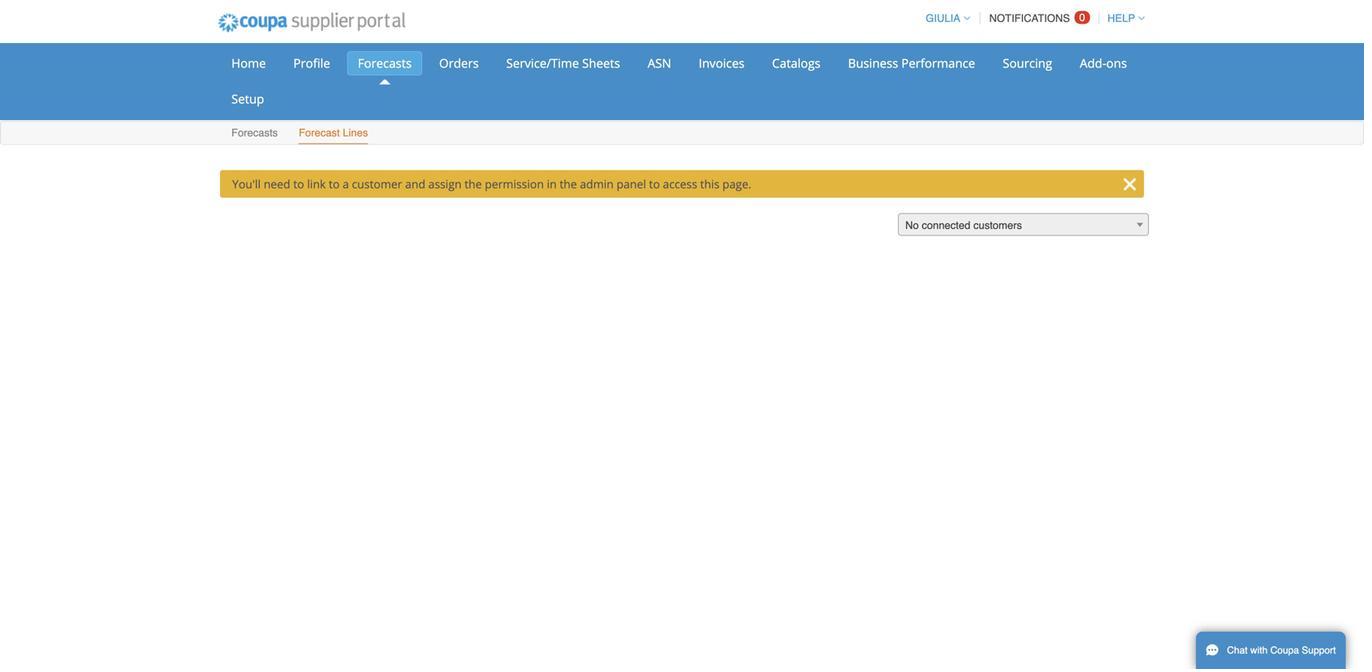 Task type: vqa. For each thing, say whether or not it's contained in the screenshot.
Type element
no



Task type: describe. For each thing, give the bounding box(es) containing it.
assign
[[428, 176, 462, 192]]

giulia
[[926, 12, 961, 24]]

add-ons link
[[1069, 51, 1138, 76]]

catalogs
[[772, 55, 821, 71]]

1 horizontal spatial forecasts link
[[347, 51, 422, 76]]

customers
[[974, 219, 1022, 231]]

add-
[[1080, 55, 1107, 71]]

support
[[1302, 645, 1336, 656]]

with
[[1251, 645, 1268, 656]]

forecast lines
[[299, 127, 368, 139]]

help
[[1108, 12, 1135, 24]]

1 vertical spatial forecasts link
[[231, 123, 279, 144]]

chat with coupa support button
[[1196, 632, 1346, 669]]

catalogs link
[[762, 51, 831, 76]]

giulia link
[[919, 12, 970, 24]]

link
[[307, 176, 326, 192]]

orders link
[[429, 51, 489, 76]]

add-ons
[[1080, 55, 1127, 71]]

connected
[[922, 219, 971, 231]]

forecasts for the bottom forecasts "link"
[[231, 127, 278, 139]]

no connected customers
[[906, 219, 1022, 231]]

permission
[[485, 176, 544, 192]]

access
[[663, 176, 697, 192]]

home
[[231, 55, 266, 71]]

no
[[906, 219, 919, 231]]

No connected customers field
[[898, 213, 1149, 237]]

1 to from the left
[[293, 176, 304, 192]]

asn link
[[637, 51, 682, 76]]

sheets
[[582, 55, 620, 71]]

performance
[[902, 55, 975, 71]]

chat with coupa support
[[1227, 645, 1336, 656]]

customer
[[352, 176, 402, 192]]

3 to from the left
[[649, 176, 660, 192]]

0
[[1080, 11, 1085, 24]]

2 the from the left
[[560, 176, 577, 192]]

setup link
[[221, 87, 275, 111]]

page.
[[723, 176, 752, 192]]

admin
[[580, 176, 614, 192]]

service/time
[[506, 55, 579, 71]]



Task type: locate. For each thing, give the bounding box(es) containing it.
forecast lines link
[[298, 123, 369, 144]]

invoices
[[699, 55, 745, 71]]

0 vertical spatial forecasts link
[[347, 51, 422, 76]]

coupa
[[1271, 645, 1299, 656]]

forecasts link right profile 'link'
[[347, 51, 422, 76]]

1 horizontal spatial forecasts
[[358, 55, 412, 71]]

help link
[[1101, 12, 1145, 24]]

0 horizontal spatial forecasts link
[[231, 123, 279, 144]]

in
[[547, 176, 557, 192]]

notifications
[[990, 12, 1070, 24]]

lines
[[343, 127, 368, 139]]

profile link
[[283, 51, 341, 76]]

notifications 0
[[990, 11, 1085, 24]]

setup
[[231, 91, 264, 107]]

you'll
[[232, 176, 261, 192]]

1 horizontal spatial the
[[560, 176, 577, 192]]

1 the from the left
[[465, 176, 482, 192]]

0 horizontal spatial to
[[293, 176, 304, 192]]

2 to from the left
[[329, 176, 340, 192]]

0 horizontal spatial forecasts
[[231, 127, 278, 139]]

forecasts
[[358, 55, 412, 71], [231, 127, 278, 139]]

business
[[848, 55, 898, 71]]

forecasts link
[[347, 51, 422, 76], [231, 123, 279, 144]]

a
[[343, 176, 349, 192]]

0 horizontal spatial the
[[465, 176, 482, 192]]

forecasts right profile
[[358, 55, 412, 71]]

navigation
[[919, 2, 1145, 34]]

sourcing link
[[992, 51, 1063, 76]]

profile
[[294, 55, 330, 71]]

No connected customers text field
[[899, 214, 1148, 237]]

this
[[700, 176, 720, 192]]

ons
[[1107, 55, 1127, 71]]

business performance link
[[838, 51, 986, 76]]

asn
[[648, 55, 671, 71]]

sourcing
[[1003, 55, 1053, 71]]

service/time sheets link
[[496, 51, 631, 76]]

coupa supplier portal image
[[207, 2, 416, 43]]

2 horizontal spatial to
[[649, 176, 660, 192]]

forecasts for forecasts "link" to the right
[[358, 55, 412, 71]]

service/time sheets
[[506, 55, 620, 71]]

navigation containing notifications 0
[[919, 2, 1145, 34]]

forecast
[[299, 127, 340, 139]]

you'll need to link to a customer and assign the permission in the admin panel to access this page.
[[232, 176, 752, 192]]

need
[[264, 176, 290, 192]]

invoices link
[[688, 51, 755, 76]]

to left a
[[329, 176, 340, 192]]

panel
[[617, 176, 646, 192]]

to right "panel" at the left top of the page
[[649, 176, 660, 192]]

to left link
[[293, 176, 304, 192]]

the right in
[[560, 176, 577, 192]]

1 vertical spatial forecasts
[[231, 127, 278, 139]]

and
[[405, 176, 425, 192]]

the
[[465, 176, 482, 192], [560, 176, 577, 192]]

0 vertical spatial forecasts
[[358, 55, 412, 71]]

chat
[[1227, 645, 1248, 656]]

home link
[[221, 51, 277, 76]]

the right assign
[[465, 176, 482, 192]]

business performance
[[848, 55, 975, 71]]

forecasts down setup link
[[231, 127, 278, 139]]

1 horizontal spatial to
[[329, 176, 340, 192]]

forecasts link down setup link
[[231, 123, 279, 144]]

to
[[293, 176, 304, 192], [329, 176, 340, 192], [649, 176, 660, 192]]

orders
[[439, 55, 479, 71]]



